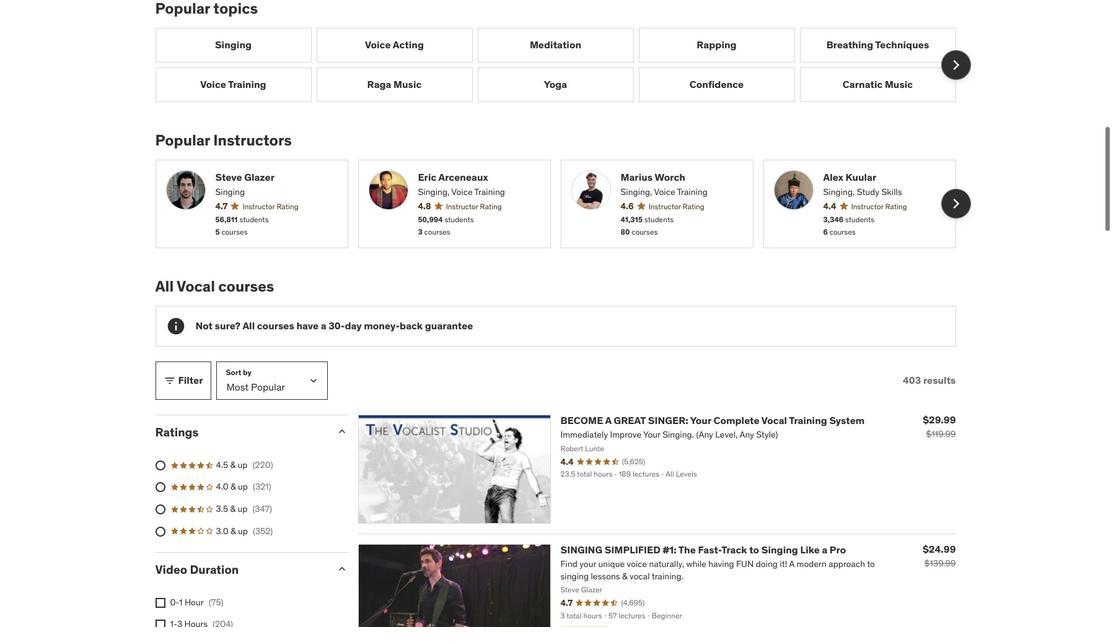 Task type: locate. For each thing, give the bounding box(es) containing it.
carnatic
[[843, 78, 883, 91]]

courses for all
[[257, 320, 294, 332]]

& right 4.5
[[230, 460, 236, 471]]

singing
[[215, 39, 252, 51], [215, 187, 245, 198], [762, 544, 798, 557]]

3
[[418, 228, 423, 237]]

50,994
[[418, 215, 443, 224]]

courses down 3,346
[[830, 228, 856, 237]]

(352)
[[253, 526, 273, 537]]

singing, down alex
[[824, 187, 855, 198]]

3 students from the left
[[645, 215, 674, 224]]

carousel element containing singing
[[155, 28, 971, 102]]

raga music link
[[316, 68, 473, 102]]

0 vertical spatial small image
[[163, 375, 176, 387]]

students for kuular
[[846, 215, 875, 224]]

instructor rating for glazer
[[243, 202, 299, 211]]

training down eric arceneaux link
[[475, 187, 505, 198]]

carnatic music link
[[800, 68, 956, 102]]

rating
[[277, 202, 299, 211], [480, 202, 502, 211], [683, 202, 705, 211], [886, 202, 907, 211]]

voice down arceneaux
[[452, 187, 473, 198]]

rapping link
[[639, 28, 795, 63]]

courses inside the 56,811 students 5 courses
[[222, 228, 248, 237]]

instructor rating down steve glazer link
[[243, 202, 299, 211]]

1 vertical spatial singing
[[215, 187, 245, 198]]

small image for video duration
[[336, 564, 348, 576]]

1 instructor from the left
[[243, 202, 275, 211]]

0 horizontal spatial a
[[321, 320, 326, 332]]

courses down 41,315
[[632, 228, 658, 237]]

& for 4.0
[[231, 482, 236, 493]]

(347)
[[253, 504, 272, 515]]

singing right to
[[762, 544, 798, 557]]

eric
[[418, 171, 437, 183]]

training down singing link
[[228, 78, 266, 91]]

rating down "skills" at the right top of page
[[886, 202, 907, 211]]

3,346 students 6 courses
[[824, 215, 875, 237]]

courses inside 41,315 students 80 courses
[[632, 228, 658, 237]]

0 horizontal spatial all
[[155, 277, 174, 296]]

1 students from the left
[[240, 215, 269, 224]]

filter
[[178, 375, 203, 387]]

students for worch
[[645, 215, 674, 224]]

2 instructor from the left
[[446, 202, 478, 211]]

music right raga at the left
[[394, 78, 422, 91]]

vocal
[[177, 277, 215, 296], [762, 415, 787, 427]]

instructor rating down study on the top right
[[852, 202, 907, 211]]

3 instructor rating from the left
[[649, 202, 705, 211]]

0 horizontal spatial vocal
[[177, 277, 215, 296]]

students inside 3,346 students 6 courses
[[846, 215, 875, 224]]

2 vertical spatial singing
[[762, 544, 798, 557]]

vocal up not at the left bottom of the page
[[177, 277, 215, 296]]

training inside eric arceneaux singing, voice training
[[475, 187, 505, 198]]

singing up the voice training
[[215, 39, 252, 51]]

students right 41,315
[[645, 215, 674, 224]]

1 instructor rating from the left
[[243, 202, 299, 211]]

& right the 4.0
[[231, 482, 236, 493]]

courses inside 3,346 students 6 courses
[[830, 228, 856, 237]]

1 vertical spatial vocal
[[762, 415, 787, 427]]

a left 30-
[[321, 320, 326, 332]]

fast-
[[698, 544, 722, 557]]

glazer
[[244, 171, 275, 183]]

your
[[690, 415, 712, 427]]

2 carousel element from the top
[[155, 160, 971, 249]]

1 singing, from the left
[[418, 187, 450, 198]]

singing, down marius at the top right of the page
[[621, 187, 652, 198]]

marius worch link
[[621, 170, 743, 184]]

become a great singer: your complete vocal training system link
[[561, 415, 865, 427]]

instructor for glazer
[[243, 202, 275, 211]]

carnatic music
[[843, 78, 913, 91]]

instructor rating down marius worch singing, voice training
[[649, 202, 705, 211]]

courses for 6
[[830, 228, 856, 237]]

41,315
[[621, 215, 643, 224]]

1 vertical spatial small image
[[336, 426, 348, 438]]

voice training link
[[155, 68, 311, 102]]

popular instructors element
[[155, 131, 971, 249]]

1 rating from the left
[[277, 202, 299, 211]]

ratings button
[[155, 425, 326, 440]]

instructor rating down eric arceneaux singing, voice training
[[446, 202, 502, 211]]

2 instructor rating from the left
[[446, 202, 502, 211]]

singing, inside alex kuular singing, study skills
[[824, 187, 855, 198]]

$139.99
[[925, 558, 956, 570]]

singing link
[[155, 28, 311, 63]]

3,346
[[824, 215, 844, 224]]

instructor
[[243, 202, 275, 211], [446, 202, 478, 211], [649, 202, 681, 211], [852, 202, 884, 211]]

0 vertical spatial a
[[321, 320, 326, 332]]

video duration
[[155, 563, 239, 578]]

1 horizontal spatial vocal
[[762, 415, 787, 427]]

complete
[[714, 415, 760, 427]]

& right 3.5
[[230, 504, 236, 515]]

instructor down eric arceneaux singing, voice training
[[446, 202, 478, 211]]

& right 3.0
[[231, 526, 236, 537]]

pro
[[830, 544, 846, 557]]

techniques
[[875, 39, 929, 51]]

& for 3.0
[[231, 526, 236, 537]]

4.7
[[215, 201, 228, 212]]

carousel element
[[155, 28, 971, 102], [155, 160, 971, 249]]

1 horizontal spatial music
[[885, 78, 913, 91]]

students inside the 56,811 students 5 courses
[[240, 215, 269, 224]]

0-
[[170, 598, 179, 609]]

1 vertical spatial all
[[243, 320, 255, 332]]

2 rating from the left
[[480, 202, 502, 211]]

rating for arceneaux
[[480, 202, 502, 211]]

courses down 50,994
[[424, 228, 450, 237]]

2 students from the left
[[445, 215, 474, 224]]

meditation link
[[478, 28, 634, 63]]

singing, inside marius worch singing, voice training
[[621, 187, 652, 198]]

#1:
[[663, 544, 677, 557]]

courses left the have
[[257, 320, 294, 332]]

arceneaux
[[439, 171, 488, 183]]

singing, for marius
[[621, 187, 652, 198]]

2 vertical spatial small image
[[336, 564, 348, 576]]

not
[[196, 320, 213, 332]]

carousel element containing steve glazer
[[155, 160, 971, 249]]

rating down marius worch link
[[683, 202, 705, 211]]

all
[[155, 277, 174, 296], [243, 320, 255, 332]]

4.6
[[621, 201, 634, 212]]

3 rating from the left
[[683, 202, 705, 211]]

students inside 41,315 students 80 courses
[[645, 215, 674, 224]]

5
[[215, 228, 220, 237]]

students right 3,346
[[846, 215, 875, 224]]

study
[[857, 187, 880, 198]]

breathing techniques
[[827, 39, 929, 51]]

voice inside "voice training" link
[[200, 78, 226, 91]]

0 horizontal spatial singing,
[[418, 187, 450, 198]]

4 instructor from the left
[[852, 202, 884, 211]]

results
[[924, 375, 956, 387]]

4 instructor rating from the left
[[852, 202, 907, 211]]

courses down 56,811 on the top left
[[222, 228, 248, 237]]

raga music
[[367, 78, 422, 91]]

voice down worch
[[654, 187, 675, 198]]

up
[[238, 460, 248, 471], [238, 482, 248, 493], [238, 504, 248, 515], [238, 526, 248, 537]]

instructor up the 56,811 students 5 courses
[[243, 202, 275, 211]]

to
[[750, 544, 759, 557]]

back
[[400, 320, 423, 332]]

courses up sure?
[[218, 277, 274, 296]]

voice left the acting
[[365, 39, 391, 51]]

music for carnatic music
[[885, 78, 913, 91]]

0 horizontal spatial music
[[394, 78, 422, 91]]

singing, down 'eric'
[[418, 187, 450, 198]]

2 singing, from the left
[[621, 187, 652, 198]]

1 horizontal spatial a
[[822, 544, 828, 557]]

6
[[824, 228, 828, 237]]

1 vertical spatial carousel element
[[155, 160, 971, 249]]

marius
[[621, 171, 653, 183]]

1 horizontal spatial singing,
[[621, 187, 652, 198]]

& for 4.5
[[230, 460, 236, 471]]

singing down steve at the left of the page
[[215, 187, 245, 198]]

small image
[[163, 375, 176, 387], [336, 426, 348, 438], [336, 564, 348, 576]]

music inside "link"
[[885, 78, 913, 91]]

courses inside "50,994 students 3 courses"
[[424, 228, 450, 237]]

a left pro
[[822, 544, 828, 557]]

up for 4.5 & up
[[238, 460, 248, 471]]

students right 50,994
[[445, 215, 474, 224]]

3 singing, from the left
[[824, 187, 855, 198]]

singing, inside eric arceneaux singing, voice training
[[418, 187, 450, 198]]

up left (321)
[[238, 482, 248, 493]]

training left system
[[789, 415, 827, 427]]

video duration button
[[155, 563, 326, 578]]

3 instructor from the left
[[649, 202, 681, 211]]

a
[[605, 415, 612, 427]]

up for 3.5 & up
[[238, 504, 248, 515]]

voice down singing link
[[200, 78, 226, 91]]

2 music from the left
[[885, 78, 913, 91]]

4.8
[[418, 201, 431, 212]]

courses for 3
[[424, 228, 450, 237]]

0 vertical spatial carousel element
[[155, 28, 971, 102]]

not sure? all courses have a 30-day money-back guarantee
[[196, 320, 473, 332]]

1 horizontal spatial all
[[243, 320, 255, 332]]

music right carnatic
[[885, 78, 913, 91]]

instructor down marius worch singing, voice training
[[649, 202, 681, 211]]

up left (220)
[[238, 460, 248, 471]]

instructor down study on the top right
[[852, 202, 884, 211]]

music inside "link"
[[394, 78, 422, 91]]

students inside "50,994 students 3 courses"
[[445, 215, 474, 224]]

2 horizontal spatial singing,
[[824, 187, 855, 198]]

403 results status
[[903, 375, 956, 387]]

rating down eric arceneaux link
[[480, 202, 502, 211]]

yoga link
[[478, 68, 634, 102]]

sure?
[[215, 320, 241, 332]]

1 music from the left
[[394, 78, 422, 91]]

steve
[[215, 171, 242, 183]]

4 students from the left
[[846, 215, 875, 224]]

1 vertical spatial a
[[822, 544, 828, 557]]

rating down steve glazer link
[[277, 202, 299, 211]]

vocal right complete
[[762, 415, 787, 427]]

singing simplified #1: the fast-track to singing like a pro link
[[561, 544, 846, 557]]

voice
[[365, 39, 391, 51], [200, 78, 226, 91], [452, 187, 473, 198], [654, 187, 675, 198]]

xsmall image
[[155, 621, 165, 628]]

guarantee
[[425, 320, 473, 332]]

like
[[801, 544, 820, 557]]

1 carousel element from the top
[[155, 28, 971, 102]]

4 rating from the left
[[886, 202, 907, 211]]

4.5 & up (220)
[[216, 460, 273, 471]]

training down marius worch link
[[677, 187, 708, 198]]

students right 56,811 on the top left
[[240, 215, 269, 224]]

up left '(352)'
[[238, 526, 248, 537]]

up left (347)
[[238, 504, 248, 515]]

3.5 & up (347)
[[216, 504, 272, 515]]

ratings
[[155, 425, 199, 440]]



Task type: vqa. For each thing, say whether or not it's contained in the screenshot.


Task type: describe. For each thing, give the bounding box(es) containing it.
rating for glazer
[[277, 202, 299, 211]]

eric arceneaux singing, voice training
[[418, 171, 505, 198]]

hour
[[185, 598, 204, 609]]

403 results
[[903, 375, 956, 387]]

popular
[[155, 131, 210, 150]]

rapping
[[697, 39, 737, 51]]

next image
[[946, 194, 966, 214]]

rating for kuular
[[886, 202, 907, 211]]

music for raga music
[[394, 78, 422, 91]]

skills
[[882, 187, 902, 198]]

$29.99 $119.99
[[923, 414, 956, 440]]

courses for 5
[[222, 228, 248, 237]]

voice training
[[200, 78, 266, 91]]

duration
[[190, 563, 239, 578]]

3.0 & up (352)
[[216, 526, 273, 537]]

day
[[345, 320, 362, 332]]

confidence
[[690, 78, 744, 91]]

voice inside voice acting link
[[365, 39, 391, 51]]

worch
[[655, 171, 686, 183]]

(75)
[[209, 598, 223, 609]]

alex kuular singing, study skills
[[824, 171, 902, 198]]

singer:
[[648, 415, 689, 427]]

become a great singer: your complete vocal training system
[[561, 415, 865, 427]]

instructor for arceneaux
[[446, 202, 478, 211]]

up for 4.0 & up
[[238, 482, 248, 493]]

instructor for worch
[[649, 202, 681, 211]]

the
[[679, 544, 696, 557]]

training inside marius worch singing, voice training
[[677, 187, 708, 198]]

& for 3.5
[[230, 504, 236, 515]]

kuular
[[846, 171, 877, 183]]

(220)
[[253, 460, 273, 471]]

students for glazer
[[240, 215, 269, 224]]

breathing techniques link
[[800, 28, 956, 63]]

3.0
[[216, 526, 229, 537]]

0 vertical spatial all
[[155, 277, 174, 296]]

next image
[[946, 55, 966, 75]]

courses for 80
[[632, 228, 658, 237]]

instructors
[[213, 131, 292, 150]]

singing
[[561, 544, 603, 557]]

steve glazer singing
[[215, 171, 275, 198]]

small image inside the filter button
[[163, 375, 176, 387]]

voice acting link
[[316, 28, 473, 63]]

56,811
[[215, 215, 238, 224]]

singing, for alex
[[824, 187, 855, 198]]

xsmall image
[[155, 599, 165, 609]]

instructor rating for worch
[[649, 202, 705, 211]]

voice inside marius worch singing, voice training
[[654, 187, 675, 198]]

0-1 hour (75)
[[170, 598, 223, 609]]

small image for ratings
[[336, 426, 348, 438]]

simplified
[[605, 544, 661, 557]]

track
[[722, 544, 747, 557]]

0 vertical spatial vocal
[[177, 277, 215, 296]]

alex
[[824, 171, 844, 183]]

$24.99 $139.99
[[923, 543, 956, 570]]

50,994 students 3 courses
[[418, 215, 474, 237]]

marius worch singing, voice training
[[621, 171, 708, 198]]

steve glazer link
[[215, 170, 338, 184]]

4.5
[[216, 460, 228, 471]]

meditation
[[530, 39, 582, 51]]

403
[[903, 375, 921, 387]]

confidence link
[[639, 68, 795, 102]]

instructor rating for arceneaux
[[446, 202, 502, 211]]

80
[[621, 228, 630, 237]]

41,315 students 80 courses
[[621, 215, 674, 237]]

$29.99
[[923, 414, 956, 426]]

students for arceneaux
[[445, 215, 474, 224]]

3.5
[[216, 504, 228, 515]]

singing simplified #1: the fast-track to singing like a pro
[[561, 544, 846, 557]]

raga
[[367, 78, 391, 91]]

1
[[179, 598, 183, 609]]

rating for worch
[[683, 202, 705, 211]]

yoga
[[544, 78, 567, 91]]

0 vertical spatial singing
[[215, 39, 252, 51]]

eric arceneaux link
[[418, 170, 540, 184]]

4.4
[[824, 201, 837, 212]]

voice inside eric arceneaux singing, voice training
[[452, 187, 473, 198]]

become
[[561, 415, 603, 427]]

4.0 & up (321)
[[216, 482, 271, 493]]

filter button
[[155, 362, 211, 400]]

singing inside steve glazer singing
[[215, 187, 245, 198]]

alex kuular link
[[824, 170, 946, 184]]

up for 3.0 & up
[[238, 526, 248, 537]]

4.0
[[216, 482, 229, 493]]

acting
[[393, 39, 424, 51]]

great
[[614, 415, 646, 427]]

instructor for kuular
[[852, 202, 884, 211]]

instructor rating for kuular
[[852, 202, 907, 211]]

singing, for eric
[[418, 187, 450, 198]]

voice acting
[[365, 39, 424, 51]]

video
[[155, 563, 187, 578]]

(321)
[[253, 482, 271, 493]]

30-
[[329, 320, 345, 332]]

56,811 students 5 courses
[[215, 215, 269, 237]]



